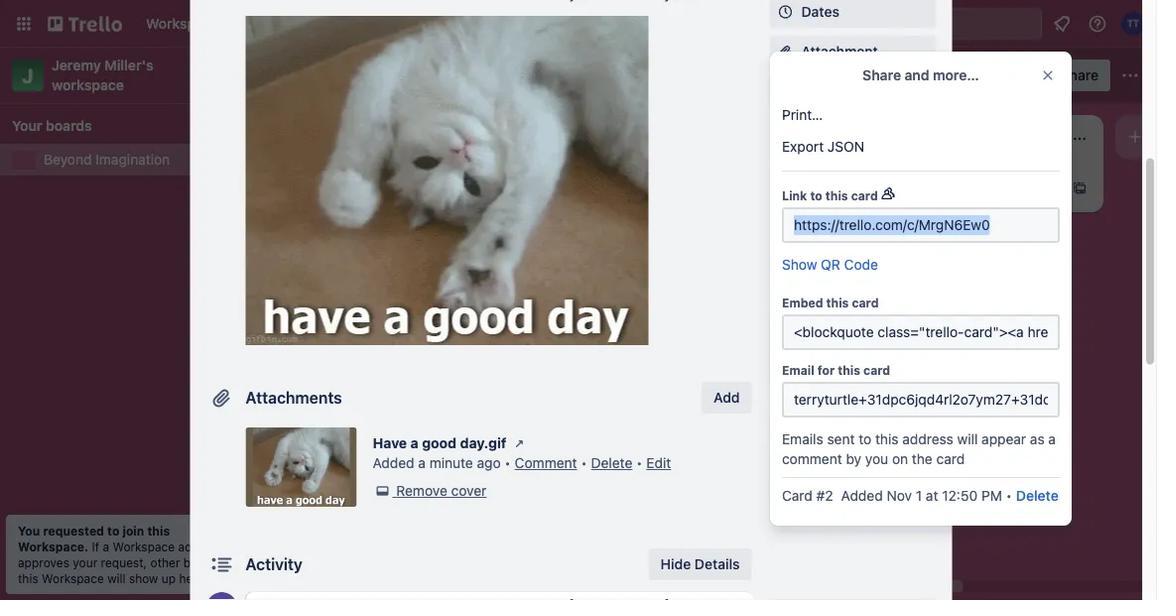 Task type: describe. For each thing, give the bounding box(es) containing it.
color: purple, title: none image
[[290, 386, 330, 394]]

rubyanndersson (rubyanndersson) image
[[999, 62, 1027, 89]]

a inside emails sent to this address will appear as a comment by you on the card
[[1049, 431, 1056, 448]]

0 vertical spatial to
[[811, 189, 823, 203]]

export
[[782, 138, 824, 155]]

this right for
[[838, 363, 861, 377]]

delete link
[[591, 455, 633, 472]]

0 horizontal spatial workspace
[[42, 572, 104, 586]]

kickoff meeting
[[290, 471, 390, 487]]

a down "kickoff meeting" at the left
[[340, 514, 347, 531]]

1 horizontal spatial added
[[842, 488, 883, 504]]

jeremy miller's workspace
[[52, 57, 157, 93]]

remove
[[396, 483, 448, 499]]

have a good day.gif
[[373, 435, 507, 452]]

this down 'add power-ups' link
[[826, 189, 849, 203]]

close popover image
[[1040, 68, 1056, 83]]

1 horizontal spatial share
[[863, 67, 901, 83]]

pm
[[982, 488, 1003, 504]]

custom
[[802, 83, 853, 99]]

12:50
[[942, 488, 978, 504]]

your boards with 1 items element
[[12, 114, 236, 138]]

fields
[[856, 83, 895, 99]]

emails sent to this address will appear as a comment by you on the card
[[782, 431, 1056, 468]]

•
[[1006, 488, 1013, 504]]

attachment button
[[770, 36, 937, 68]]

filters
[[886, 67, 927, 83]]

add power-ups
[[802, 162, 904, 179]]

in
[[226, 556, 236, 570]]

add a card for the middle add a card 'button'
[[592, 228, 662, 244]]

edit link
[[647, 455, 671, 472]]

remove cover link
[[373, 482, 487, 501]]

and
[[905, 67, 930, 83]]

1 vertical spatial delete
[[1017, 488, 1059, 504]]

if a workspace admin approves your request, other boards in this workspace will show up here.
[[18, 540, 236, 586]]

nov
[[887, 488, 912, 504]]

hide
[[661, 556, 691, 573]]

0 vertical spatial workspace
[[113, 540, 175, 554]]

json
[[828, 138, 865, 155]]

join
[[123, 524, 144, 538]]

make template
[[802, 403, 899, 419]]

here.
[[179, 572, 208, 586]]

meeting
[[338, 471, 390, 487]]

1 vertical spatial beyond imagination
[[44, 151, 170, 168]]

create instagram
[[290, 399, 400, 415]]

your
[[12, 118, 42, 134]]

to for emails sent to this address will appear as a comment by you on the card
[[859, 431, 872, 448]]

create
[[290, 399, 333, 415]]

comment link
[[515, 455, 577, 472]]

at
[[926, 488, 939, 504]]

card up link to this card text field
[[915, 180, 944, 197]]

appear
[[982, 431, 1027, 448]]

a down thinking
[[622, 228, 629, 244]]

workspace.
[[18, 540, 88, 554]]

comment
[[782, 451, 843, 468]]

add inside 'button'
[[802, 244, 828, 260]]

create from template… image for the rightmost add a card 'button'
[[1072, 181, 1088, 197]]

email for this card
[[782, 363, 891, 377]]

0 vertical spatial added
[[373, 455, 415, 472]]

Board name text field
[[274, 60, 463, 91]]

j
[[22, 64, 33, 87]]

show
[[129, 572, 158, 586]]

activity
[[246, 555, 303, 574]]

card down meeting
[[351, 514, 380, 531]]

sm image for remove cover
[[373, 482, 393, 501]]

card up move link in the right of the page
[[852, 296, 879, 310]]

move link
[[770, 316, 937, 347]]

address
[[903, 431, 954, 448]]

export json
[[782, 138, 865, 155]]

you
[[866, 451, 889, 468]]

good
[[422, 435, 457, 452]]

admin
[[178, 540, 212, 554]]

request,
[[101, 556, 147, 570]]

to for you requested to join this workspace.
[[107, 524, 119, 538]]

a right have on the bottom of the page
[[411, 435, 419, 452]]

show qr code link
[[782, 255, 879, 275]]

for
[[818, 363, 835, 377]]

Search field
[[868, 9, 1041, 39]]

add inside button
[[714, 390, 740, 406]]

you requested to join this workspace.
[[18, 524, 170, 554]]

comment
[[515, 455, 577, 472]]

more…
[[933, 67, 980, 83]]

by
[[846, 451, 862, 468]]

thinking link
[[572, 183, 802, 203]]

template
[[840, 403, 899, 419]]

this up move link in the right of the page
[[827, 296, 849, 310]]

2 horizontal spatial terry turtle (terryturtle) image
[[1122, 12, 1146, 36]]

Email for this card text field
[[782, 382, 1060, 418]]

2 vertical spatial add a card button
[[278, 507, 500, 539]]

share for top share button
[[1061, 67, 1099, 83]]

0 horizontal spatial add a card
[[310, 514, 380, 531]]

dates
[[802, 3, 840, 20]]

board button
[[539, 60, 645, 91]]

0 vertical spatial boards
[[46, 118, 92, 134]]

edit
[[647, 455, 671, 472]]

this inside if a workspace admin approves your request, other boards in this workspace will show up here.
[[18, 572, 38, 586]]

0 horizontal spatial power-
[[770, 134, 811, 148]]

r
[[1009, 69, 1017, 82]]

beyond imagination link
[[44, 150, 246, 170]]

0 vertical spatial share button
[[1033, 60, 1111, 91]]

details
[[695, 556, 740, 573]]

create board or workspace image
[[555, 14, 575, 34]]

sent
[[827, 431, 855, 448]]

thoughts
[[592, 172, 646, 186]]

custom fields
[[802, 83, 895, 99]]

your boards
[[12, 118, 92, 134]]

filters button
[[857, 60, 933, 91]]

card #2 added nov 1 at 12:50 pm • delete
[[782, 488, 1059, 504]]

remove cover
[[396, 483, 487, 499]]

share for the leftmost share button
[[802, 491, 840, 507]]

qr
[[821, 257, 841, 273]]



Task type: locate. For each thing, give the bounding box(es) containing it.
make
[[802, 403, 837, 419]]

add a card button up link to this card text field
[[842, 173, 1064, 205]]

ups down print…
[[811, 134, 834, 148]]

Link to this card text field
[[782, 207, 1060, 243]]

0 horizontal spatial 1
[[342, 426, 347, 440]]

0 horizontal spatial create from template… image
[[790, 228, 806, 244]]

share left and
[[863, 67, 901, 83]]

2 vertical spatial to
[[107, 524, 119, 538]]

print… link
[[770, 99, 1072, 131]]

added down have on the bottom of the page
[[373, 455, 415, 472]]

added
[[373, 455, 415, 472], [842, 488, 883, 504]]

to left join on the bottom of page
[[107, 524, 119, 538]]

power- down print…
[[770, 134, 811, 148]]

add a card for the rightmost add a card 'button'
[[874, 180, 944, 197]]

archive
[[802, 451, 851, 468]]

your
[[73, 556, 98, 570]]

0 vertical spatial imagination
[[352, 65, 453, 86]]

share right close popover image
[[1061, 67, 1099, 83]]

sm image down emails
[[776, 450, 796, 470]]

0 horizontal spatial delete
[[591, 455, 633, 472]]

a inside if a workspace admin approves your request, other boards in this workspace will show up here.
[[103, 540, 109, 554]]

add a card down "kickoff meeting" at the left
[[310, 514, 380, 531]]

hide details link
[[649, 549, 752, 581]]

1 horizontal spatial beyond imagination
[[284, 65, 453, 86]]

1 vertical spatial imagination
[[96, 151, 170, 168]]

add a card up link to this card text field
[[874, 180, 944, 197]]

a down good
[[418, 455, 426, 472]]

delete left edit
[[591, 455, 633, 472]]

to inside emails sent to this address will appear as a comment by you on the card
[[859, 431, 872, 448]]

1 horizontal spatial beyond
[[284, 65, 348, 86]]

0 vertical spatial add a card
[[874, 180, 944, 197]]

2 horizontal spatial add a card
[[874, 180, 944, 197]]

1 sm image from the top
[[776, 322, 796, 342]]

0 horizontal spatial share button
[[770, 483, 937, 515]]

a right the "if"
[[103, 540, 109, 554]]

beyond imagination
[[284, 65, 453, 86], [44, 151, 170, 168]]

jeremy
[[52, 57, 101, 73]]

this inside emails sent to this address will appear as a comment by you on the card
[[876, 431, 899, 448]]

0 vertical spatial power-
[[770, 134, 811, 148]]

boards
[[46, 118, 92, 134], [184, 556, 222, 570]]

minute
[[430, 455, 473, 472]]

add button
[[802, 244, 875, 260]]

2 vertical spatial add a card
[[310, 514, 380, 531]]

miller's
[[105, 57, 154, 73]]

copy link
[[770, 355, 937, 387]]

workspace visible image
[[511, 68, 527, 83]]

1
[[342, 426, 347, 440], [916, 488, 922, 504]]

1 horizontal spatial ups
[[878, 162, 904, 179]]

this up the you
[[876, 431, 899, 448]]

to up by
[[859, 431, 872, 448]]

1 horizontal spatial boards
[[184, 556, 222, 570]]

0 horizontal spatial added
[[373, 455, 415, 472]]

email
[[782, 363, 815, 377]]

a right as
[[1049, 431, 1056, 448]]

terry turtle (terryturtle) image right and
[[948, 62, 976, 89]]

sm image for archive
[[776, 450, 796, 470]]

copy
[[802, 363, 836, 379]]

power-
[[770, 134, 811, 148], [832, 162, 878, 179]]

add
[[802, 162, 828, 179], [874, 180, 900, 197], [592, 228, 618, 244], [802, 244, 828, 260], [714, 390, 740, 406], [310, 514, 336, 531]]

sm image inside copy link
[[776, 361, 796, 381]]

sm image down actions
[[776, 322, 796, 342]]

1 vertical spatial to
[[859, 431, 872, 448]]

0 vertical spatial beyond imagination
[[284, 65, 453, 86]]

sm image inside make template link
[[776, 401, 796, 421]]

add button button
[[770, 236, 937, 268]]

1 horizontal spatial add a card button
[[560, 220, 782, 252]]

1 horizontal spatial to
[[811, 189, 823, 203]]

show qr code
[[782, 257, 879, 273]]

0 horizontal spatial beyond
[[44, 151, 92, 168]]

Embed this card text field
[[782, 315, 1060, 350]]

button
[[832, 244, 875, 260]]

day.gif
[[460, 435, 507, 452]]

2 horizontal spatial share
[[1061, 67, 1099, 83]]

1 left 'at' at the bottom of the page
[[916, 488, 922, 504]]

approves
[[18, 556, 69, 570]]

1 horizontal spatial workspace
[[113, 540, 175, 554]]

add a card
[[874, 180, 944, 197], [592, 228, 662, 244], [310, 514, 380, 531]]

1 vertical spatial workspace
[[42, 572, 104, 586]]

to right link
[[811, 189, 823, 203]]

create from template… image
[[1072, 181, 1088, 197], [790, 228, 806, 244]]

as
[[1030, 431, 1045, 448]]

embed
[[782, 296, 824, 310]]

sm image for move
[[776, 322, 796, 342]]

1 vertical spatial 1
[[916, 488, 922, 504]]

will inside emails sent to this address will appear as a comment by you on the card
[[958, 431, 978, 448]]

star or unstar board image
[[475, 68, 491, 83]]

card
[[915, 180, 944, 197], [852, 189, 878, 203], [633, 228, 662, 244], [852, 296, 879, 310], [864, 363, 891, 377], [937, 451, 965, 468], [351, 514, 380, 531]]

this inside you requested to join this workspace.
[[147, 524, 170, 538]]

1 horizontal spatial terry turtle (terryturtle) image
[[948, 62, 976, 89]]

color: bold red, title: "thoughts" element
[[572, 171, 646, 186]]

1 vertical spatial will
[[107, 572, 126, 586]]

1 vertical spatial ups
[[878, 162, 904, 179]]

the
[[912, 451, 933, 468]]

attachments
[[246, 389, 342, 408]]

0 horizontal spatial will
[[107, 572, 126, 586]]

workspace down your
[[42, 572, 104, 586]]

workspace down join on the bottom of page
[[113, 540, 175, 554]]

2 vertical spatial terry turtle (terryturtle) image
[[500, 421, 524, 445]]

cover
[[451, 483, 487, 499]]

add power-ups link
[[770, 155, 937, 187]]

add a card button down remove
[[278, 507, 500, 539]]

0 vertical spatial delete
[[591, 455, 633, 472]]

search image
[[852, 16, 868, 32]]

dates button
[[770, 0, 937, 28]]

card right the
[[937, 451, 965, 468]]

terry turtle (terryturtle) image right open information menu icon
[[1122, 12, 1146, 36]]

have
[[373, 435, 407, 452]]

sm image inside move link
[[776, 322, 796, 342]]

imagination left star or unstar board image at top
[[352, 65, 453, 86]]

1 horizontal spatial imagination
[[352, 65, 453, 86]]

archive link
[[770, 444, 937, 476]]

ups up link to this card text field
[[878, 162, 904, 179]]

thinking
[[572, 184, 627, 201]]

added right '#2'
[[842, 488, 883, 504]]

2 sm image from the top
[[776, 450, 796, 470]]

add button
[[702, 382, 752, 414]]

0 horizontal spatial add a card button
[[278, 507, 500, 539]]

will down request, in the left bottom of the page
[[107, 572, 126, 586]]

imagination inside "text box"
[[352, 65, 453, 86]]

0 horizontal spatial beyond imagination
[[44, 151, 170, 168]]

link to this card
[[782, 189, 878, 203]]

sm image
[[821, 60, 849, 87], [776, 361, 796, 381], [776, 401, 796, 421], [510, 434, 530, 454], [373, 482, 393, 501]]

2 horizontal spatial add a card button
[[842, 173, 1064, 205]]

embed this card
[[782, 296, 879, 310]]

share button down archive link
[[770, 483, 937, 515]]

imagination down your boards with 1 items element
[[96, 151, 170, 168]]

primary element
[[0, 0, 1158, 48]]

show menu image
[[1121, 66, 1141, 85]]

0 vertical spatial 1
[[342, 426, 347, 440]]

if
[[92, 540, 99, 554]]

1 vertical spatial beyond
[[44, 151, 92, 168]]

workspace
[[52, 77, 124, 93]]

1 down the create instagram
[[342, 426, 347, 440]]

1 horizontal spatial delete
[[1017, 488, 1059, 504]]

thoughts thinking
[[572, 172, 646, 201]]

0 vertical spatial will
[[958, 431, 978, 448]]

kickoff
[[290, 471, 335, 487]]

power- down the json
[[832, 162, 878, 179]]

1 vertical spatial add a card button
[[560, 220, 782, 252]]

imagination
[[352, 65, 453, 86], [96, 151, 170, 168]]

other
[[150, 556, 180, 570]]

make template link
[[770, 395, 937, 427]]

boards right your
[[46, 118, 92, 134]]

requested
[[43, 524, 104, 538]]

0 horizontal spatial boards
[[46, 118, 92, 134]]

sm image for copy
[[776, 361, 796, 381]]

terry turtle (terryturtle) image
[[1122, 12, 1146, 36], [948, 62, 976, 89], [500, 421, 524, 445]]

add a card down thinking
[[592, 228, 662, 244]]

this down the approves
[[18, 572, 38, 586]]

terry turtle (terryturtle) image
[[206, 593, 238, 601]]

1 horizontal spatial share button
[[1033, 60, 1111, 91]]

0 vertical spatial beyond
[[284, 65, 348, 86]]

0 horizontal spatial share
[[802, 491, 840, 507]]

workspace
[[113, 540, 175, 554], [42, 572, 104, 586]]

card down thinking link
[[633, 228, 662, 244]]

1 vertical spatial share button
[[770, 483, 937, 515]]

to
[[811, 189, 823, 203], [859, 431, 872, 448], [107, 524, 119, 538]]

0 vertical spatial create from template… image
[[1072, 181, 1088, 197]]

boards down admin
[[184, 556, 222, 570]]

create from template… image for the middle add a card 'button'
[[790, 228, 806, 244]]

1 vertical spatial added
[[842, 488, 883, 504]]

0 horizontal spatial terry turtle (terryturtle) image
[[500, 421, 524, 445]]

terry turtle (terryturtle) image up ago
[[500, 421, 524, 445]]

hide details
[[661, 556, 740, 573]]

you
[[18, 524, 40, 538]]

0 vertical spatial add a card button
[[842, 173, 1064, 205]]

create instagram link
[[290, 398, 520, 417]]

0 horizontal spatial ups
[[811, 134, 834, 148]]

0 horizontal spatial to
[[107, 524, 119, 538]]

1 horizontal spatial add a card
[[592, 228, 662, 244]]

1 vertical spatial add a card
[[592, 228, 662, 244]]

kickoff meeting link
[[290, 469, 520, 489]]

0 vertical spatial ups
[[811, 134, 834, 148]]

export json link
[[770, 131, 1072, 163]]

2 horizontal spatial to
[[859, 431, 872, 448]]

0 vertical spatial sm image
[[776, 322, 796, 342]]

back to home image
[[48, 8, 122, 40]]

add a card button down thinking link
[[560, 220, 782, 252]]

1 horizontal spatial 1
[[916, 488, 922, 504]]

to inside you requested to join this workspace.
[[107, 524, 119, 538]]

will inside if a workspace admin approves your request, other boards in this workspace will show up here.
[[107, 572, 126, 586]]

1 vertical spatial boards
[[184, 556, 222, 570]]

show
[[782, 257, 817, 273]]

power-ups
[[770, 134, 834, 148]]

1 vertical spatial create from template… image
[[790, 228, 806, 244]]

sm image for make template
[[776, 401, 796, 421]]

#2
[[817, 488, 834, 504]]

have\_a\_good\_day.gif image
[[246, 16, 649, 345]]

0 vertical spatial terry turtle (terryturtle) image
[[1122, 12, 1146, 36]]

0 horizontal spatial imagination
[[96, 151, 170, 168]]

jeremy miller (jeremymiller198) image
[[974, 62, 1001, 89]]

share down the archive
[[802, 491, 840, 507]]

1 horizontal spatial power-
[[832, 162, 878, 179]]

card up template
[[864, 363, 891, 377]]

will
[[958, 431, 978, 448], [107, 572, 126, 586]]

actions
[[770, 295, 814, 309]]

custom fields button
[[770, 81, 937, 101]]

beyond inside "text box"
[[284, 65, 348, 86]]

link
[[782, 189, 807, 203]]

1 vertical spatial power-
[[832, 162, 878, 179]]

this right join on the bottom of page
[[147, 524, 170, 538]]

card inside emails sent to this address will appear as a comment by you on the card
[[937, 451, 965, 468]]

boards inside if a workspace admin approves your request, other boards in this workspace will show up here.
[[184, 556, 222, 570]]

this
[[826, 189, 849, 203], [827, 296, 849, 310], [838, 363, 861, 377], [876, 431, 899, 448], [147, 524, 170, 538], [18, 572, 38, 586]]

code
[[844, 257, 879, 273]]

share button down 0 notifications 'icon'
[[1033, 60, 1111, 91]]

card down 'add power-ups' link
[[852, 189, 878, 203]]

board
[[572, 67, 611, 83]]

1 horizontal spatial create from template… image
[[1072, 181, 1088, 197]]

beyond imagination inside "text box"
[[284, 65, 453, 86]]

open information menu image
[[1088, 14, 1108, 34]]

a up link to this card text field
[[904, 180, 911, 197]]

1 horizontal spatial will
[[958, 431, 978, 448]]

1 vertical spatial sm image
[[776, 450, 796, 470]]

sm image inside archive link
[[776, 450, 796, 470]]

ago
[[477, 455, 501, 472]]

will left appear
[[958, 431, 978, 448]]

0 notifications image
[[1050, 12, 1074, 36]]

sm image
[[776, 322, 796, 342], [776, 450, 796, 470]]

1 vertical spatial terry turtle (terryturtle) image
[[948, 62, 976, 89]]

delete button
[[1017, 486, 1059, 506]]

delete right •
[[1017, 488, 1059, 504]]



Task type: vqa. For each thing, say whether or not it's contained in the screenshot.
Click to star Project Management. It will show up at the top of your boards list. IMAGE at the right of the page
no



